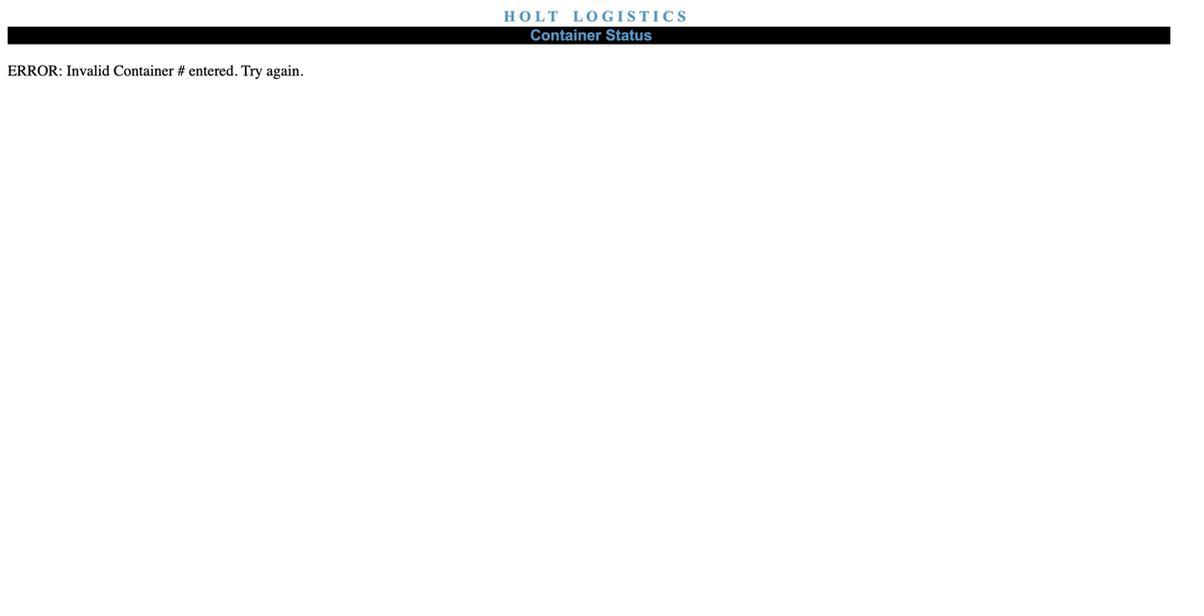 Task type: vqa. For each thing, say whether or not it's contained in the screenshot.
Not
no



Task type: describe. For each thing, give the bounding box(es) containing it.
h          o l t    l o g i s t i c s container          status
[[504, 8, 686, 44]]

entered.
[[189, 62, 238, 80]]

t
[[639, 8, 649, 25]]

1 i from the left
[[617, 8, 623, 25]]

c
[[663, 8, 674, 25]]

error:
[[8, 62, 63, 80]]

1 vertical spatial container
[[114, 62, 174, 80]]

1 s from the left
[[627, 8, 636, 25]]

l
[[535, 8, 545, 25]]

status
[[606, 27, 652, 44]]

2 s from the left
[[677, 8, 686, 25]]

t    l
[[548, 8, 583, 25]]



Task type: locate. For each thing, give the bounding box(es) containing it.
0 horizontal spatial o
[[519, 8, 531, 25]]

container inside h          o l t    l o g i s t i c s container          status
[[530, 27, 601, 44]]

container down t    l
[[530, 27, 601, 44]]

g
[[602, 8, 614, 25]]

0 vertical spatial container
[[530, 27, 601, 44]]

0 horizontal spatial container
[[114, 62, 174, 80]]

1 o from the left
[[519, 8, 531, 25]]

container left #
[[114, 62, 174, 80]]

container
[[530, 27, 601, 44], [114, 62, 174, 80]]

s left the "t"
[[627, 8, 636, 25]]

again.
[[266, 62, 303, 80]]

1 horizontal spatial o
[[586, 8, 598, 25]]

o left l
[[519, 8, 531, 25]]

o
[[519, 8, 531, 25], [586, 8, 598, 25]]

o left g
[[586, 8, 598, 25]]

i right g
[[617, 8, 623, 25]]

1 horizontal spatial s
[[677, 8, 686, 25]]

1 horizontal spatial container
[[530, 27, 601, 44]]

h
[[504, 8, 515, 25]]

try
[[241, 62, 263, 80]]

s right the c
[[677, 8, 686, 25]]

i
[[617, 8, 623, 25], [653, 8, 659, 25]]

1 horizontal spatial i
[[653, 8, 659, 25]]

i right the "t"
[[653, 8, 659, 25]]

#
[[177, 62, 185, 80]]

2 i from the left
[[653, 8, 659, 25]]

error: invalid container # entered.  try again.
[[8, 62, 303, 80]]

2 o from the left
[[586, 8, 598, 25]]

0 horizontal spatial s
[[627, 8, 636, 25]]

invalid
[[67, 62, 110, 80]]

0 horizontal spatial i
[[617, 8, 623, 25]]

s
[[627, 8, 636, 25], [677, 8, 686, 25]]



